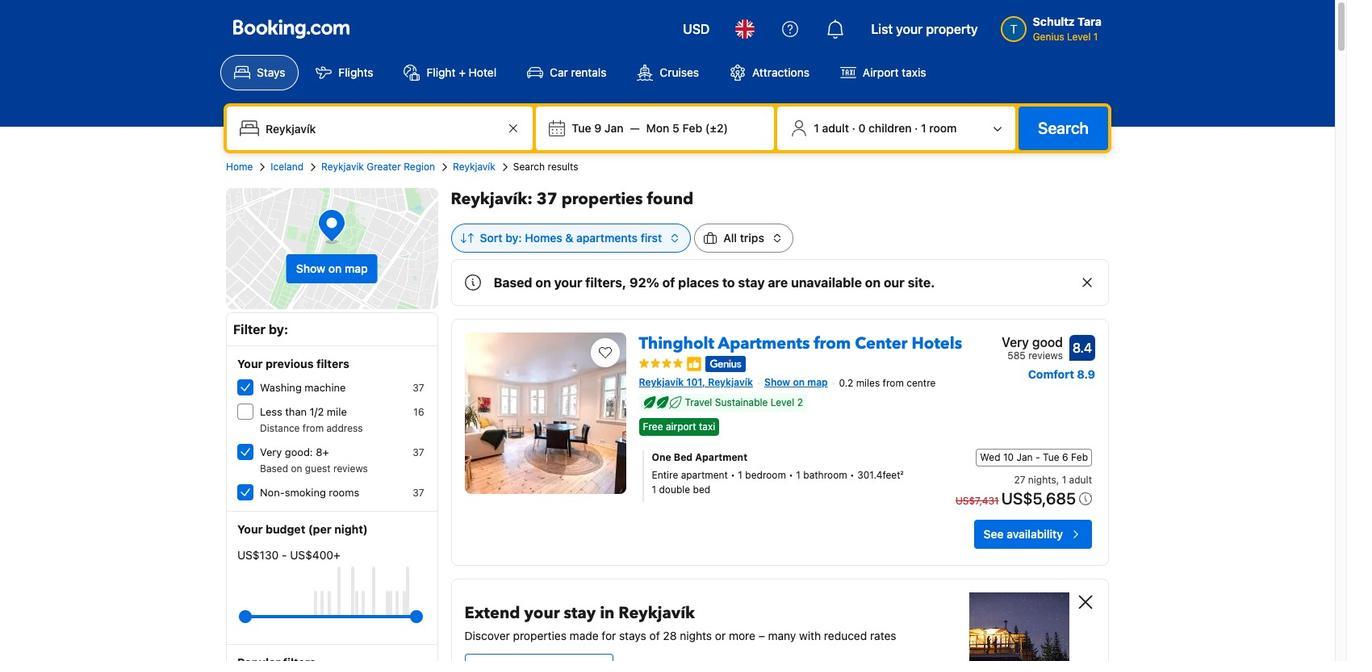 Task type: vqa. For each thing, say whether or not it's contained in the screenshot.
reduced
yes



Task type: locate. For each thing, give the bounding box(es) containing it.
very good: 8+
[[260, 446, 329, 458]]

0 horizontal spatial search
[[513, 161, 545, 173]]

bed
[[693, 483, 710, 495]]

—
[[630, 121, 640, 135]]

very left good
[[1002, 335, 1029, 350]]

1 vertical spatial show on map
[[764, 376, 828, 389]]

0 horizontal spatial -
[[282, 548, 287, 562]]

1 horizontal spatial tue
[[1043, 452, 1059, 464]]

map inside show on map button
[[345, 262, 368, 275]]

budget
[[266, 522, 305, 536]]

0 vertical spatial adult
[[822, 121, 849, 135]]

1 horizontal spatial from
[[814, 333, 851, 354]]

nights inside 'extend your stay in reykjavík discover properties made for stays of 28 nights or more – many with reduced rates'
[[680, 629, 712, 643]]

from right miles
[[883, 377, 904, 389]]

feb for 5
[[682, 121, 702, 135]]

on inside button
[[328, 262, 342, 275]]

reykjavík:
[[451, 188, 533, 210]]

properties up "apartments"
[[562, 188, 643, 210]]

37 for non-smoking rooms
[[413, 487, 424, 499]]

adult inside dropdown button
[[822, 121, 849, 135]]

of left 28
[[649, 629, 660, 643]]

extend your stay in reykjavík discover properties made for stays of 28 nights or more – many with reduced rates
[[465, 603, 896, 643]]

1 vertical spatial from
[[883, 377, 904, 389]]

by: right filter
[[269, 322, 288, 337]]

filter
[[233, 322, 266, 337]]

2 horizontal spatial from
[[883, 377, 904, 389]]

1 vertical spatial your
[[237, 522, 263, 536]]

based up non-
[[260, 463, 288, 475]]

1 horizontal spatial feb
[[1071, 452, 1088, 464]]

attractions
[[752, 65, 810, 79]]

machine
[[305, 381, 346, 394]]

2 vertical spatial your
[[524, 603, 560, 624]]

stay up made
[[564, 603, 596, 624]]

1 horizontal spatial by:
[[505, 231, 522, 245]]

0 vertical spatial show on map
[[296, 262, 368, 275]]

jan for 10
[[1017, 452, 1033, 464]]

center
[[855, 333, 908, 354]]

1 vertical spatial -
[[282, 548, 287, 562]]

tue 9 jan button
[[565, 114, 630, 143]]

see availability
[[984, 527, 1063, 541]]

0 vertical spatial feb
[[682, 121, 702, 135]]

0.2 miles from centre
[[839, 377, 936, 389]]

0 vertical spatial very
[[1002, 335, 1029, 350]]

your down filter
[[237, 357, 263, 371]]

from up 0.2 at the bottom right
[[814, 333, 851, 354]]

entire
[[652, 469, 678, 481]]

1 horizontal spatial based
[[494, 275, 532, 290]]

,
[[1056, 474, 1059, 486]]

1 horizontal spatial •
[[789, 469, 793, 481]]

feb right 6 at the bottom of page
[[1071, 452, 1088, 464]]

2 · from the left
[[915, 121, 918, 135]]

search inside button
[[1038, 119, 1089, 137]]

search for search results
[[513, 161, 545, 173]]

one bed apartment entire apartment • 1 bedroom • 1 bathroom • 301.4feet² 1 double bed
[[652, 452, 904, 495]]

1 vertical spatial very
[[260, 446, 282, 458]]

list your property
[[871, 22, 978, 36]]

0 horizontal spatial nights
[[680, 629, 712, 643]]

1 horizontal spatial show on map
[[764, 376, 828, 389]]

0 horizontal spatial very
[[260, 446, 282, 458]]

1 down tara
[[1094, 31, 1098, 43]]

0 horizontal spatial from
[[303, 422, 324, 434]]

• right bathroom
[[850, 469, 855, 481]]

0 vertical spatial reviews
[[1028, 350, 1063, 362]]

0 vertical spatial of
[[662, 275, 675, 290]]

flight + hotel link
[[390, 55, 510, 90]]

0 horizontal spatial feb
[[682, 121, 702, 135]]

flights
[[339, 65, 373, 79]]

0
[[858, 121, 866, 135]]

based
[[494, 275, 532, 290], [260, 463, 288, 475]]

2 vertical spatial from
[[303, 422, 324, 434]]

your right list
[[896, 22, 923, 36]]

filters,
[[585, 275, 627, 290]]

1 vertical spatial search
[[513, 161, 545, 173]]

very inside very good 585 reviews
[[1002, 335, 1029, 350]]

0 vertical spatial nights
[[1028, 474, 1056, 486]]

all trips button
[[694, 224, 793, 253]]

your for property
[[896, 22, 923, 36]]

our
[[884, 275, 905, 290]]

reviews up the 'rooms'
[[333, 463, 368, 475]]

airport
[[666, 421, 696, 433]]

0 horizontal spatial level
[[771, 396, 794, 409]]

1 left 0
[[814, 121, 819, 135]]

car
[[550, 65, 568, 79]]

1 horizontal spatial adult
[[1069, 474, 1092, 486]]

thingholt apartments from center hotels image
[[465, 333, 626, 494]]

reviews up comfort
[[1028, 350, 1063, 362]]

by: for filter
[[269, 322, 288, 337]]

1 horizontal spatial jan
[[1017, 452, 1033, 464]]

cruises link
[[624, 55, 713, 90]]

37 up 16
[[413, 382, 424, 394]]

search
[[1038, 119, 1089, 137], [513, 161, 545, 173]]

address
[[326, 422, 363, 434]]

sort by: homes & apartments first
[[480, 231, 662, 245]]

homes
[[525, 231, 562, 245]]

1 horizontal spatial very
[[1002, 335, 1029, 350]]

properties inside 'extend your stay in reykjavík discover properties made for stays of 28 nights or more – many with reduced rates'
[[513, 629, 567, 643]]

0 horizontal spatial by:
[[269, 322, 288, 337]]

adult left 0
[[822, 121, 849, 135]]

0 vertical spatial your
[[896, 22, 923, 36]]

0 vertical spatial tue
[[572, 121, 591, 135]]

good:
[[285, 446, 313, 458]]

0 vertical spatial by:
[[505, 231, 522, 245]]

with
[[799, 629, 821, 643]]

schultz
[[1033, 15, 1075, 28]]

booking.com image
[[233, 19, 350, 39]]

37 down 16
[[413, 446, 424, 458]]

show on map
[[296, 262, 368, 275], [764, 376, 828, 389]]

properties left made
[[513, 629, 567, 643]]

level down tara
[[1067, 31, 1091, 43]]

on
[[328, 262, 342, 275], [536, 275, 551, 290], [865, 275, 881, 290], [793, 376, 805, 389], [291, 463, 302, 475]]

your right extend
[[524, 603, 560, 624]]

tue left 9
[[572, 121, 591, 135]]

0 vertical spatial search
[[1038, 119, 1089, 137]]

unavailable
[[791, 275, 862, 290]]

0 vertical spatial level
[[1067, 31, 1091, 43]]

jan for 9
[[605, 121, 624, 135]]

level left 2
[[771, 396, 794, 409]]

8+
[[316, 446, 329, 458]]

of right the 92%
[[662, 275, 675, 290]]

1 vertical spatial jan
[[1017, 452, 1033, 464]]

16
[[414, 406, 424, 418]]

than
[[285, 405, 307, 418]]

0 vertical spatial your
[[237, 357, 263, 371]]

1 vertical spatial nights
[[680, 629, 712, 643]]

non-
[[260, 486, 285, 499]]

1 vertical spatial tue
[[1043, 452, 1059, 464]]

1 horizontal spatial ·
[[915, 121, 918, 135]]

1 vertical spatial show
[[764, 376, 790, 389]]

sustainable
[[715, 396, 768, 409]]

very down distance
[[260, 446, 282, 458]]

your left filters,
[[554, 275, 582, 290]]

1 vertical spatial reviews
[[333, 463, 368, 475]]

1/2
[[310, 405, 324, 418]]

0 horizontal spatial jan
[[605, 121, 624, 135]]

reykjavík inside 'extend your stay in reykjavík discover properties made for stays of 28 nights or more – many with reduced rates'
[[619, 603, 695, 624]]

based on your filters, 92% of places to stay are unavailable on our site.
[[494, 275, 935, 290]]

8.4
[[1073, 341, 1092, 355]]

your inside 'extend your stay in reykjavík discover properties made for stays of 28 nights or more – many with reduced rates'
[[524, 603, 560, 624]]

tue 9 jan — mon 5 feb (±2)
[[572, 121, 728, 135]]

taxi
[[699, 421, 715, 433]]

group
[[245, 604, 416, 630]]

1 horizontal spatial search
[[1038, 119, 1089, 137]]

nights left or
[[680, 629, 712, 643]]

apartment
[[681, 469, 728, 481]]

reykjavík: 37 properties found
[[451, 188, 694, 210]]

0 horizontal spatial show
[[296, 262, 325, 275]]

1 inside schultz tara genius level 1
[[1094, 31, 1098, 43]]

from down the 1/2
[[303, 422, 324, 434]]

0 horizontal spatial show on map
[[296, 262, 368, 275]]

feb right 5
[[682, 121, 702, 135]]

1 vertical spatial map
[[807, 376, 828, 389]]

37 for very good: 8+
[[413, 446, 424, 458]]

1 vertical spatial stay
[[564, 603, 596, 624]]

1 vertical spatial based
[[260, 463, 288, 475]]

search results updated. reykjavík: 37 properties found. applied filters: washing machine, very good: 8+, non-smoking rooms, entire homes & apartments. element
[[451, 188, 1109, 211]]

reykjavík up 28
[[619, 603, 695, 624]]

by: right sort
[[505, 231, 522, 245]]

based down sort
[[494, 275, 532, 290]]

3 • from the left
[[850, 469, 855, 481]]

0 horizontal spatial based
[[260, 463, 288, 475]]

from for miles
[[883, 377, 904, 389]]

0 horizontal spatial tue
[[572, 121, 591, 135]]

property
[[926, 22, 978, 36]]

(±2)
[[705, 121, 728, 135]]

0 vertical spatial from
[[814, 333, 851, 354]]

• down the apartment
[[731, 469, 735, 481]]

1 vertical spatial adult
[[1069, 474, 1092, 486]]

see availability link
[[974, 520, 1092, 549]]

tue left 6 at the bottom of page
[[1043, 452, 1059, 464]]

37 right the 'rooms'
[[413, 487, 424, 499]]

1 horizontal spatial reviews
[[1028, 350, 1063, 362]]

1 your from the top
[[237, 357, 263, 371]]

1 down the entire
[[652, 483, 656, 495]]

home
[[226, 161, 253, 173]]

show
[[296, 262, 325, 275], [764, 376, 790, 389]]

1 horizontal spatial map
[[807, 376, 828, 389]]

your up 'us$130' at left bottom
[[237, 522, 263, 536]]

stay inside 'extend your stay in reykjavík discover properties made for stays of 28 nights or more – many with reduced rates'
[[564, 603, 596, 624]]

0 horizontal spatial of
[[649, 629, 660, 643]]

-
[[1036, 452, 1040, 464], [282, 548, 287, 562]]

tue
[[572, 121, 591, 135], [1043, 452, 1059, 464]]

- down "budget"
[[282, 548, 287, 562]]

nights up us$5,685
[[1028, 474, 1056, 486]]

• down one bed apartment link
[[789, 469, 793, 481]]

reykjavík
[[453, 161, 495, 173], [639, 376, 684, 389], [708, 376, 753, 389], [619, 603, 695, 624]]

0 vertical spatial show
[[296, 262, 325, 275]]

reykjavík up reykjavík:
[[453, 161, 495, 173]]

0 horizontal spatial reviews
[[333, 463, 368, 475]]

2 horizontal spatial •
[[850, 469, 855, 481]]

301.4feet²
[[857, 469, 904, 481]]

based for based on guest reviews
[[260, 463, 288, 475]]

children
[[869, 121, 912, 135]]

1 vertical spatial properties
[[513, 629, 567, 643]]

jan right 10
[[1017, 452, 1033, 464]]

filters
[[316, 357, 349, 371]]

·
[[852, 121, 856, 135], [915, 121, 918, 135]]

0 horizontal spatial map
[[345, 262, 368, 275]]

1 vertical spatial your
[[554, 275, 582, 290]]

your for stay
[[524, 603, 560, 624]]

· left 0
[[852, 121, 856, 135]]

0 horizontal spatial •
[[731, 469, 735, 481]]

genius discounts available at this property. image
[[705, 356, 745, 372], [705, 356, 745, 372]]

1 horizontal spatial -
[[1036, 452, 1040, 464]]

show on map inside button
[[296, 262, 368, 275]]

car rentals
[[550, 65, 607, 79]]

0 horizontal spatial stay
[[564, 603, 596, 624]]

1 horizontal spatial level
[[1067, 31, 1091, 43]]

- up 27 nights , 1 adult
[[1036, 452, 1040, 464]]

smoking
[[285, 486, 326, 499]]

1 horizontal spatial of
[[662, 275, 675, 290]]

0 vertical spatial map
[[345, 262, 368, 275]]

bed
[[674, 452, 693, 464]]

1 vertical spatial of
[[649, 629, 660, 643]]

us$400+
[[290, 548, 340, 562]]

0 vertical spatial jan
[[605, 121, 624, 135]]

· right children
[[915, 121, 918, 135]]

reviews for good
[[1028, 350, 1063, 362]]

reviews inside very good 585 reviews
[[1028, 350, 1063, 362]]

0 horizontal spatial ·
[[852, 121, 856, 135]]

site.
[[908, 275, 935, 290]]

stay right to
[[738, 275, 765, 290]]

by:
[[505, 231, 522, 245], [269, 322, 288, 337]]

your
[[896, 22, 923, 36], [554, 275, 582, 290], [524, 603, 560, 624]]

0 vertical spatial based
[[494, 275, 532, 290]]

thingholt apartments from center hotels
[[639, 333, 962, 354]]

iceland link
[[271, 160, 304, 174]]

flight
[[427, 65, 456, 79]]

2 your from the top
[[237, 522, 263, 536]]

adult right ,
[[1069, 474, 1092, 486]]

1 vertical spatial by:
[[269, 322, 288, 337]]

1 horizontal spatial stay
[[738, 275, 765, 290]]

cruises
[[660, 65, 699, 79]]

this property is part of our preferred partner programme. it is committed to providing commendable service and good value. it will pay us a higher commission if you make a booking. image
[[686, 356, 702, 372]]

jan right 9
[[605, 121, 624, 135]]

0 vertical spatial -
[[1036, 452, 1040, 464]]

0 horizontal spatial adult
[[822, 121, 849, 135]]

1 vertical spatial feb
[[1071, 452, 1088, 464]]

1 · from the left
[[852, 121, 856, 135]]



Task type: describe. For each thing, give the bounding box(es) containing it.
based for based on your filters, 92% of places to stay are unavailable on our site.
[[494, 275, 532, 290]]

night)
[[334, 522, 368, 536]]

made
[[570, 629, 599, 643]]

1 horizontal spatial nights
[[1028, 474, 1056, 486]]

search button
[[1019, 107, 1108, 150]]

bedroom
[[745, 469, 786, 481]]

–
[[759, 629, 765, 643]]

reykjavik greater region link
[[321, 160, 435, 174]]

hotel
[[469, 65, 497, 79]]

your for your previous filters
[[237, 357, 263, 371]]

non-smoking rooms
[[260, 486, 359, 499]]

5
[[672, 121, 680, 135]]

comfort 8.9
[[1028, 367, 1095, 381]]

0.2
[[839, 377, 853, 389]]

airport taxis link
[[827, 55, 940, 90]]

to
[[722, 275, 735, 290]]

filter by:
[[233, 322, 288, 337]]

2
[[797, 396, 803, 409]]

results
[[548, 161, 578, 173]]

show inside button
[[296, 262, 325, 275]]

92%
[[630, 275, 659, 290]]

in
[[600, 603, 615, 624]]

from for apartments
[[814, 333, 851, 354]]

level inside schultz tara genius level 1
[[1067, 31, 1091, 43]]

all trips
[[723, 231, 764, 245]]

mon
[[646, 121, 670, 135]]

are
[[768, 275, 788, 290]]

or
[[715, 629, 726, 643]]

Where are you going? field
[[259, 114, 504, 143]]

genius
[[1033, 31, 1064, 43]]

many
[[768, 629, 796, 643]]

airport
[[863, 65, 899, 79]]

by: for sort
[[505, 231, 522, 245]]

your budget (per night)
[[237, 522, 368, 536]]

0 vertical spatial properties
[[562, 188, 643, 210]]

very for good
[[1002, 335, 1029, 350]]

8.9
[[1077, 367, 1095, 381]]

your account menu schultz tara genius level 1 element
[[1001, 7, 1108, 44]]

of inside 'extend your stay in reykjavík discover properties made for stays of 28 nights or more – many with reduced rates'
[[649, 629, 660, 643]]

1 left bedroom
[[738, 469, 743, 481]]

home link
[[226, 160, 253, 174]]

attractions link
[[716, 55, 823, 90]]

this property is part of our preferred partner programme. it is committed to providing commendable service and good value. it will pay us a higher commission if you make a booking. image
[[686, 356, 702, 372]]

reduced
[[824, 629, 867, 643]]

mon 5 feb (±2) button
[[640, 114, 735, 143]]

37 for washing machine
[[413, 382, 424, 394]]

wed
[[980, 452, 1001, 464]]

reviews for on
[[333, 463, 368, 475]]

comfort
[[1028, 367, 1074, 381]]

rentals
[[571, 65, 607, 79]]

stays
[[619, 629, 646, 643]]

very good element
[[1002, 333, 1063, 352]]

apartment
[[695, 452, 748, 464]]

flights link
[[302, 55, 387, 90]]

1 right ,
[[1062, 474, 1067, 486]]

a photo of a couple stood in front of a cabin in a forest at night image
[[969, 593, 1070, 661]]

usd
[[683, 22, 710, 36]]

1 horizontal spatial show
[[764, 376, 790, 389]]

more
[[729, 629, 756, 643]]

very for good:
[[260, 446, 282, 458]]

stays link
[[220, 55, 299, 90]]

taxis
[[902, 65, 926, 79]]

reykjavik
[[321, 161, 364, 173]]

sort
[[480, 231, 503, 245]]

6
[[1062, 452, 1068, 464]]

1 left room
[[921, 121, 926, 135]]

your for your budget (per night)
[[237, 522, 263, 536]]

feb for 6
[[1071, 452, 1088, 464]]

discover
[[465, 629, 510, 643]]

tara
[[1078, 15, 1102, 28]]

very good 585 reviews
[[1002, 335, 1063, 362]]

reykjavík 101, reykjavík
[[639, 376, 753, 389]]

reykjavík left 101,
[[639, 376, 684, 389]]

1 • from the left
[[731, 469, 735, 481]]

iceland
[[271, 161, 304, 173]]

rooms
[[329, 486, 359, 499]]

region
[[404, 161, 435, 173]]

us$5,685
[[1001, 490, 1076, 508]]

less than 1/2 mile
[[260, 405, 347, 418]]

places
[[678, 275, 719, 290]]

washing machine
[[260, 381, 346, 394]]

washing
[[260, 381, 302, 394]]

stays
[[257, 65, 285, 79]]

585
[[1008, 350, 1026, 362]]

reykjavík up sustainable
[[708, 376, 753, 389]]

us$130 - us$400+
[[237, 548, 340, 562]]

greater
[[367, 161, 401, 173]]

search results
[[513, 161, 578, 173]]

wed 10 jan - tue 6 feb
[[980, 452, 1088, 464]]

based on guest reviews
[[260, 463, 368, 475]]

availability
[[1007, 527, 1063, 541]]

schultz tara genius level 1
[[1033, 15, 1102, 43]]

previous
[[266, 357, 314, 371]]

travel sustainable level 2
[[685, 396, 803, 409]]

free airport taxi
[[643, 421, 715, 433]]

101,
[[687, 376, 706, 389]]

search for search
[[1038, 119, 1089, 137]]

1 adult · 0 children · 1 room button
[[784, 113, 1009, 144]]

1 vertical spatial level
[[771, 396, 794, 409]]

0 vertical spatial stay
[[738, 275, 765, 290]]

(per
[[308, 522, 332, 536]]

for
[[602, 629, 616, 643]]

37 down search results
[[537, 188, 558, 210]]

scored 8.4 element
[[1070, 335, 1095, 361]]

hotels
[[912, 333, 962, 354]]

rates
[[870, 629, 896, 643]]

2 • from the left
[[789, 469, 793, 481]]

travel
[[685, 396, 712, 409]]

one
[[652, 452, 671, 464]]

10
[[1003, 452, 1014, 464]]

1 down one bed apartment link
[[796, 469, 801, 481]]



